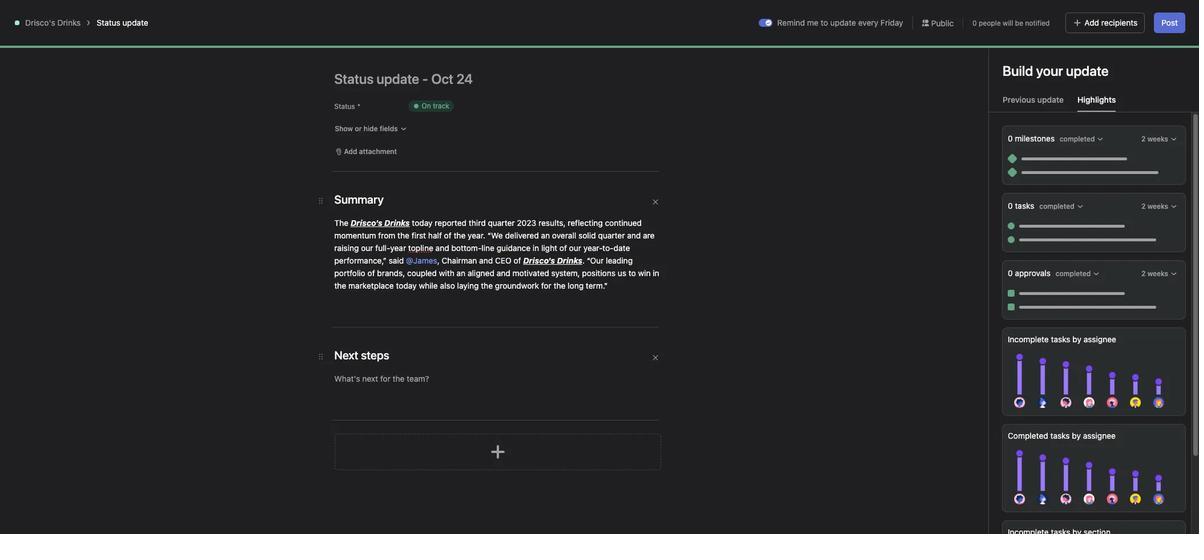 Task type: describe. For each thing, give the bounding box(es) containing it.
to inside . "our leading portfolio of brands, coupled with an aligned and motivated system, positions us to win in the marketplace today while also laying the groundwork for the long term."
[[629, 268, 636, 278]]

will
[[1003, 19, 1014, 27]]

laying
[[457, 281, 479, 291]]

today reported third quarter 2023 results, reflecting continued momentum from the first half of the year. "we delivered an overall solid quarter and are raising our full-year topline and bottom-line guidance in light of our year-to-date performance," said
[[334, 218, 657, 266]]

overall
[[552, 231, 577, 240]]

light
[[541, 243, 558, 253]]

2 weeks for approvals
[[1142, 270, 1169, 278]]

@james link
[[406, 256, 437, 266]]

billing
[[1123, 9, 1143, 18]]

20 for james
[[1029, 253, 1038, 262]]

positions
[[582, 268, 616, 278]]

joined
[[1018, 178, 1044, 188]]

you joined 20 minutes ago
[[1000, 178, 1050, 200]]

incomplete
[[1008, 335, 1049, 344]]

add report section image
[[489, 443, 507, 462]]

tasks for incomplete
[[1051, 335, 1071, 344]]

drisco's drinks link
[[25, 18, 81, 27]]

approvals
[[1015, 268, 1051, 278]]

remove section image
[[652, 199, 659, 206]]

0 tasks
[[1008, 201, 1037, 211]]

marketplace
[[349, 281, 394, 291]]

coupled
[[407, 268, 437, 278]]

1 vertical spatial quarter
[[598, 231, 625, 240]]

assignee for completed tasks by assignee
[[1083, 431, 1116, 441]]

the up year
[[398, 231, 410, 240]]

completed for 0 milestones
[[1060, 135, 1095, 143]]

Section title text field
[[334, 192, 384, 208]]

tab list containing previous update
[[989, 94, 1200, 113]]

home link
[[7, 35, 130, 53]]

portfolio
[[334, 268, 365, 278]]

the drisco's drinks
[[334, 218, 410, 228]]

the right for
[[554, 281, 566, 291]]

list image
[[158, 42, 171, 55]]

for
[[541, 281, 552, 291]]

line
[[482, 243, 495, 253]]

milestones
[[1015, 134, 1055, 143]]

build
[[1003, 63, 1034, 79]]

what's for what's in my trial?
[[1032, 9, 1055, 18]]

1 horizontal spatial drinks
[[385, 218, 410, 228]]

0 approvals
[[1008, 268, 1053, 278]]

year.
[[468, 231, 486, 240]]

0 horizontal spatial drisco's
[[25, 18, 55, 27]]

calendar link
[[362, 70, 405, 83]]

incomplete tasks by assignee
[[1008, 335, 1117, 344]]

motivated
[[513, 268, 549, 278]]

people
[[979, 19, 1001, 27]]

raising
[[334, 243, 359, 253]]

project created
[[1000, 238, 1065, 248]]

0 for 0 people will be notified
[[973, 19, 977, 27]]

year
[[390, 243, 406, 253]]

tasks for completed
[[1051, 431, 1070, 441]]

2 weeks for milestones
[[1142, 135, 1169, 143]]

an inside . "our leading portfolio of brands, coupled with an aligned and motivated system, positions us to win in the marketplace today while also laying the groundwork for the long term."
[[457, 268, 466, 278]]

2 weeks button for milestones
[[1139, 131, 1181, 147]]

the status?
[[1025, 103, 1082, 116]]

also
[[440, 281, 455, 291]]

0 milestones
[[1008, 134, 1057, 143]]

1 horizontal spatial update
[[831, 18, 856, 27]]

2 our from the left
[[569, 243, 581, 253]]

first
[[412, 231, 426, 240]]

track
[[433, 102, 449, 110]]

every
[[858, 18, 879, 27]]

@james
[[406, 256, 437, 266]]

1 horizontal spatial to
[[821, 18, 828, 27]]

are
[[643, 231, 655, 240]]

long
[[568, 281, 584, 291]]

show or hide fields button
[[330, 121, 412, 137]]

@james , chairman and ceo of drisco's drinks
[[406, 256, 583, 266]]

calendar
[[371, 71, 405, 81]]

hide
[[364, 125, 378, 133]]

2 vertical spatial drisco's
[[523, 256, 555, 266]]

you
[[1000, 178, 1016, 188]]

half
[[428, 231, 442, 240]]

by for incomplete
[[1073, 335, 1082, 344]]

with
[[439, 268, 455, 278]]

solid
[[579, 231, 596, 240]]

0 vertical spatial drinks
[[57, 18, 81, 27]]

aligned
[[468, 268, 495, 278]]

2 horizontal spatial drinks
[[557, 256, 583, 266]]

today inside today reported third quarter 2023 results, reflecting continued momentum from the first half of the year. "we delivered an overall solid quarter and are raising our full-year topline and bottom-line guidance in light of our year-to-date performance," said
[[412, 218, 433, 228]]

while
[[419, 281, 438, 291]]

and inside . "our leading portfolio of brands, coupled with an aligned and motivated system, positions us to win in the marketplace today while also laying the groundwork for the long term."
[[497, 268, 511, 278]]

of down the overall
[[560, 243, 567, 253]]

completed for 0 tasks
[[1040, 202, 1075, 211]]

ago for project created
[[1067, 253, 1079, 262]]

weeks for milestones
[[1148, 135, 1169, 143]]

key resources
[[337, 468, 409, 481]]

project roles
[[337, 248, 401, 262]]

add to starred image
[[290, 44, 299, 53]]

. "our leading portfolio of brands, coupled with an aligned and motivated system, positions us to win in the marketplace today while also laying the groundwork for the long term."
[[334, 256, 662, 291]]

add attachment
[[344, 147, 397, 156]]

add attachment button
[[330, 144, 402, 160]]

Title of update text field
[[334, 66, 677, 91]]

what's for what's the status?
[[986, 103, 1023, 116]]

*
[[357, 102, 361, 111]]

2 weeks button for approvals
[[1139, 266, 1181, 282]]

trial?
[[1076, 9, 1092, 18]]

20 for joined
[[1000, 191, 1009, 200]]

2 weeks for tasks
[[1142, 202, 1169, 211]]

add for add attachment
[[344, 147, 357, 156]]

2 for 0 approvals
[[1142, 270, 1146, 278]]

momentum
[[334, 231, 376, 240]]

on track
[[422, 102, 449, 110]]

what's in my trial? button
[[1027, 6, 1097, 22]]

remind me to update every friday
[[778, 18, 903, 27]]

public
[[931, 18, 954, 28]]

0 for 0 approvals
[[1008, 268, 1013, 278]]

me
[[807, 18, 819, 27]]

remind
[[778, 18, 805, 27]]

assignee for incomplete tasks by assignee
[[1084, 335, 1117, 344]]

on track button
[[401, 96, 461, 117]]

reflecting
[[568, 218, 603, 228]]

2 for 0 milestones
[[1142, 135, 1146, 143]]

show or hide fields
[[335, 125, 398, 133]]



Task type: locate. For each thing, give the bounding box(es) containing it.
today down brands,
[[396, 281, 417, 291]]

by
[[1073, 335, 1082, 344], [1072, 431, 1081, 441]]

drinks up system,
[[557, 256, 583, 266]]

the
[[334, 218, 349, 228]]

0 vertical spatial weeks
[[1148, 135, 1169, 143]]

delivered
[[505, 231, 539, 240]]

assignee
[[1084, 335, 1117, 344], [1083, 431, 1116, 441]]

1 horizontal spatial what's
[[1032, 9, 1055, 18]]

notified
[[1026, 19, 1050, 27]]

0 vertical spatial assignee
[[1084, 335, 1117, 344]]

1 weeks from the top
[[1148, 135, 1169, 143]]

0 vertical spatial quarter
[[488, 218, 515, 228]]

0 horizontal spatial minutes
[[1011, 191, 1036, 200]]

days
[[992, 13, 1008, 22]]

completed for 0 approvals
[[1056, 270, 1091, 278]]

completed tasks by assignee
[[1008, 431, 1116, 441]]

list box
[[465, 5, 739, 23]]

and down the ceo
[[497, 268, 511, 278]]

results,
[[539, 218, 566, 228]]

remove section image
[[652, 355, 659, 362]]

add billing info
[[1109, 9, 1157, 18]]

of down guidance
[[514, 256, 521, 266]]

status for status *
[[334, 102, 355, 111]]

build your update
[[1003, 63, 1109, 79]]

,
[[437, 256, 440, 266]]

date
[[614, 243, 630, 253]]

workflow
[[428, 71, 463, 81]]

1 horizontal spatial drisco's
[[351, 218, 383, 228]]

completed down the status?
[[1060, 135, 1095, 143]]

0 horizontal spatial our
[[361, 243, 373, 253]]

2 vertical spatial drinks
[[557, 256, 583, 266]]

0 vertical spatial ago
[[1038, 191, 1050, 200]]

20 down "you"
[[1000, 191, 1009, 200]]

timeline link
[[307, 70, 348, 83]]

2 weeks from the top
[[1148, 202, 1169, 211]]

completed button down the status?
[[1057, 131, 1107, 147]]

completed button for 0 milestones
[[1057, 131, 1107, 147]]

update for previous update
[[1038, 95, 1064, 105]]

1 vertical spatial drinks
[[385, 218, 410, 228]]

and left are
[[627, 231, 641, 240]]

1 vertical spatial 2 weeks button
[[1139, 199, 1181, 215]]

year-
[[584, 243, 603, 253]]

completed right approvals
[[1056, 270, 1091, 278]]

1 horizontal spatial an
[[541, 231, 550, 240]]

1 horizontal spatial minutes
[[1040, 253, 1065, 262]]

ago for you
[[1038, 191, 1050, 200]]

0 horizontal spatial status
[[97, 18, 120, 27]]

1 vertical spatial an
[[457, 268, 466, 278]]

continued
[[605, 218, 642, 228]]

2 vertical spatial weeks
[[1148, 270, 1169, 278]]

1 horizontal spatial add
[[1085, 18, 1100, 27]]

1 horizontal spatial ago
[[1067, 253, 1079, 262]]

add inside add attachment dropdown button
[[344, 147, 357, 156]]

an down chairman
[[457, 268, 466, 278]]

today up first at the left top of the page
[[412, 218, 433, 228]]

3 2 weeks from the top
[[1142, 270, 1169, 278]]

2 2 weeks from the top
[[1142, 202, 1169, 211]]

0 horizontal spatial an
[[457, 268, 466, 278]]

tasks right incomplete
[[1051, 335, 1071, 344]]

left
[[1009, 13, 1020, 22]]

0
[[973, 19, 977, 27], [1008, 134, 1013, 143], [1008, 201, 1013, 211], [1008, 268, 1013, 278]]

1 vertical spatial status
[[334, 102, 355, 111]]

minutes for you
[[1011, 191, 1036, 200]]

an
[[541, 231, 550, 240], [457, 268, 466, 278]]

2 horizontal spatial update
[[1038, 95, 1064, 105]]

to-
[[603, 243, 614, 253]]

0 horizontal spatial what's
[[986, 103, 1023, 116]]

tasks down the you joined 20 minutes ago
[[1015, 201, 1035, 211]]

status
[[97, 18, 120, 27], [334, 102, 355, 111]]

tasks right completed
[[1051, 431, 1070, 441]]

2 horizontal spatial drisco's
[[523, 256, 555, 266]]

2 vertical spatial 2
[[1142, 270, 1146, 278]]

performance,"
[[334, 256, 387, 266]]

drinks up the home link
[[57, 18, 81, 27]]

Section title text field
[[334, 348, 389, 364]]

1 vertical spatial today
[[396, 281, 417, 291]]

2023
[[517, 218, 537, 228]]

3 2 from the top
[[1142, 270, 1146, 278]]

add
[[1109, 9, 1121, 18], [1085, 18, 1100, 27], [344, 147, 357, 156]]

quarter up to-
[[598, 231, 625, 240]]

0 left milestones at the right top of page
[[1008, 134, 1013, 143]]

today inside . "our leading portfolio of brands, coupled with an aligned and motivated system, positions us to win in the marketplace today while also laying the groundwork for the long term."
[[396, 281, 417, 291]]

reported
[[435, 218, 467, 228]]

"our
[[587, 256, 604, 266]]

hide sidebar image
[[15, 9, 24, 18]]

.
[[583, 256, 585, 266]]

0 vertical spatial tasks
[[1015, 201, 1035, 211]]

connected goals
[[337, 328, 424, 342]]

minutes up 0 tasks
[[1011, 191, 1036, 200]]

0 vertical spatial an
[[541, 231, 550, 240]]

add billing info button
[[1104, 6, 1162, 22]]

0 vertical spatial in
[[1057, 9, 1062, 18]]

1 2 from the top
[[1142, 135, 1146, 143]]

highlights
[[1078, 95, 1116, 105]]

Project description title text field
[[330, 113, 437, 137]]

and up ,
[[436, 243, 449, 253]]

1 vertical spatial completed
[[1040, 202, 1075, 211]]

by right incomplete
[[1073, 335, 1082, 344]]

1 our from the left
[[361, 243, 373, 253]]

our up performance," at the left top of page
[[361, 243, 373, 253]]

guidance
[[497, 243, 531, 253]]

0 for 0 milestones
[[1008, 134, 1013, 143]]

by for completed
[[1072, 431, 1081, 441]]

1 vertical spatial weeks
[[1148, 202, 1169, 211]]

home
[[30, 39, 52, 49]]

20 inside the you joined 20 minutes ago
[[1000, 191, 1009, 200]]

on
[[422, 102, 431, 110]]

what's up 0 milestones
[[986, 103, 1023, 116]]

status *
[[334, 102, 361, 111]]

from
[[378, 231, 395, 240]]

timeline
[[316, 71, 348, 81]]

minutes down project created
[[1040, 253, 1065, 262]]

add inside the add billing info button
[[1109, 9, 1121, 18]]

1 vertical spatial drisco's
[[351, 218, 383, 228]]

0 horizontal spatial drinks
[[57, 18, 81, 27]]

update for status update
[[123, 18, 148, 27]]

completed button
[[1057, 131, 1107, 147], [1037, 199, 1087, 215], [1053, 266, 1103, 282]]

ago
[[1038, 191, 1050, 200], [1067, 253, 1079, 262]]

minutes for project created
[[1040, 253, 1065, 262]]

0 vertical spatial 2 weeks button
[[1139, 131, 1181, 147]]

0 down the you joined 20 minutes ago
[[1008, 201, 1013, 211]]

quarter up "we
[[488, 218, 515, 228]]

"we
[[488, 231, 503, 240]]

1 vertical spatial tasks
[[1051, 335, 1071, 344]]

0 vertical spatial today
[[412, 218, 433, 228]]

20 down project created
[[1029, 253, 1038, 262]]

an inside today reported third quarter 2023 results, reflecting continued momentum from the first half of the year. "we delivered an overall solid quarter and are raising our full-year topline and bottom-line guidance in light of our year-to-date performance," said
[[541, 231, 550, 240]]

our down the overall
[[569, 243, 581, 253]]

to right "us"
[[629, 268, 636, 278]]

remind me to update every friday switch
[[759, 19, 773, 27]]

system,
[[552, 268, 580, 278]]

info
[[1145, 9, 1157, 18]]

0 horizontal spatial ago
[[1038, 191, 1050, 200]]

minutes inside the you joined 20 minutes ago
[[1011, 191, 1036, 200]]

ago inside the you joined 20 minutes ago
[[1038, 191, 1050, 200]]

in inside . "our leading portfolio of brands, coupled with an aligned and motivated system, positions us to win in the marketplace today while also laying the groundwork for the long term."
[[653, 268, 660, 278]]

topline
[[408, 243, 433, 253]]

attachment
[[359, 147, 397, 156]]

status update
[[97, 18, 148, 27]]

status for status update
[[97, 18, 120, 27]]

in inside today reported third quarter 2023 results, reflecting continued momentum from the first half of the year. "we delivered an overall solid quarter and are raising our full-year topline and bottom-line guidance in light of our year-to-date performance," said
[[533, 243, 539, 253]]

2 vertical spatial tasks
[[1051, 431, 1070, 441]]

what's in my trial?
[[1032, 9, 1092, 18]]

0 horizontal spatial quarter
[[488, 218, 515, 228]]

recipients
[[1102, 18, 1138, 27]]

0 vertical spatial drisco's
[[25, 18, 55, 27]]

an up light
[[541, 231, 550, 240]]

friday
[[881, 18, 903, 27]]

of inside . "our leading portfolio of brands, coupled with an aligned and motivated system, positions us to win in the marketplace today while also laying the groundwork for the long term."
[[368, 268, 375, 278]]

in
[[1057, 9, 1062, 18], [533, 243, 539, 253], [653, 268, 660, 278]]

add for add recipients
[[1085, 18, 1100, 27]]

0 vertical spatial status
[[97, 18, 120, 27]]

win
[[638, 268, 651, 278]]

drinks
[[57, 18, 81, 27], [385, 218, 410, 228], [557, 256, 583, 266]]

2 vertical spatial 2 weeks button
[[1139, 266, 1181, 282]]

25
[[982, 13, 991, 22]]

1 vertical spatial assignee
[[1083, 431, 1116, 441]]

0 for 0 tasks
[[1008, 201, 1013, 211]]

1 vertical spatial 20
[[1029, 253, 1038, 262]]

2 2 from the top
[[1142, 202, 1146, 211]]

2 vertical spatial completed
[[1056, 270, 1091, 278]]

in left my at top right
[[1057, 9, 1062, 18]]

1 vertical spatial to
[[629, 268, 636, 278]]

of up marketplace
[[368, 268, 375, 278]]

minutes inside project created james 20 minutes ago
[[1040, 253, 1065, 262]]

0 vertical spatial 2
[[1142, 135, 1146, 143]]

ago inside project created james 20 minutes ago
[[1067, 253, 1079, 262]]

None text field
[[185, 38, 268, 59]]

add for add billing info
[[1109, 9, 1121, 18]]

0 left 25 at the top of the page
[[973, 19, 977, 27]]

the down portfolio
[[334, 281, 346, 291]]

0 vertical spatial completed button
[[1057, 131, 1107, 147]]

update inside tab list
[[1038, 95, 1064, 105]]

completed right 0 tasks
[[1040, 202, 1075, 211]]

in inside button
[[1057, 9, 1062, 18]]

weeks for approvals
[[1148, 270, 1169, 278]]

1 vertical spatial 2
[[1142, 202, 1146, 211]]

completed
[[1008, 431, 1049, 441]]

completed button right approvals
[[1053, 266, 1103, 282]]

drisco's up motivated
[[523, 256, 555, 266]]

1 vertical spatial by
[[1072, 431, 1081, 441]]

0 horizontal spatial to
[[629, 268, 636, 278]]

1 horizontal spatial our
[[569, 243, 581, 253]]

2 vertical spatial 2 weeks
[[1142, 270, 1169, 278]]

0 vertical spatial minutes
[[1011, 191, 1036, 200]]

0 down "james"
[[1008, 268, 1013, 278]]

2 vertical spatial completed button
[[1053, 266, 1103, 282]]

1 horizontal spatial in
[[653, 268, 660, 278]]

1 horizontal spatial 20
[[1029, 253, 1038, 262]]

0 horizontal spatial 20
[[1000, 191, 1009, 200]]

1 2 weeks button from the top
[[1139, 131, 1181, 147]]

my
[[1064, 9, 1074, 18]]

0 horizontal spatial update
[[123, 18, 148, 27]]

1 horizontal spatial status
[[334, 102, 355, 111]]

previous update
[[1003, 95, 1064, 105]]

1 vertical spatial what's
[[986, 103, 1023, 116]]

drisco's up home
[[25, 18, 55, 27]]

fields
[[380, 125, 398, 133]]

drisco's up momentum
[[351, 218, 383, 228]]

drinks up from
[[385, 218, 410, 228]]

2 vertical spatial in
[[653, 268, 660, 278]]

of right half
[[444, 231, 452, 240]]

add recipients
[[1085, 18, 1138, 27]]

0 vertical spatial what's
[[1032, 9, 1055, 18]]

0 vertical spatial 2 weeks
[[1142, 135, 1169, 143]]

0 vertical spatial 20
[[1000, 191, 1009, 200]]

1 vertical spatial ago
[[1067, 253, 1079, 262]]

0 vertical spatial by
[[1073, 335, 1082, 344]]

add recipients button
[[1066, 13, 1145, 33]]

0 vertical spatial to
[[821, 18, 828, 27]]

2 weeks
[[1142, 135, 1169, 143], [1142, 202, 1169, 211], [1142, 270, 1169, 278]]

3 2 weeks button from the top
[[1139, 266, 1181, 282]]

weeks for tasks
[[1148, 202, 1169, 211]]

tab list
[[989, 94, 1200, 113]]

ceo
[[495, 256, 512, 266]]

2 for 0 tasks
[[1142, 202, 1146, 211]]

0 people will be notified
[[973, 19, 1050, 27]]

2 horizontal spatial add
[[1109, 9, 1121, 18]]

add inside add recipients button
[[1085, 18, 1100, 27]]

show
[[335, 125, 353, 133]]

0 vertical spatial completed
[[1060, 135, 1095, 143]]

the up bottom-
[[454, 231, 466, 240]]

20 inside project created james 20 minutes ago
[[1029, 253, 1038, 262]]

2 2 weeks button from the top
[[1139, 199, 1181, 215]]

your update
[[1037, 63, 1109, 79]]

third
[[469, 218, 486, 228]]

2 horizontal spatial in
[[1057, 9, 1062, 18]]

post
[[1162, 18, 1178, 27]]

you joined button
[[1000, 177, 1050, 188]]

1 horizontal spatial quarter
[[598, 231, 625, 240]]

leading
[[606, 256, 633, 266]]

completed button down joined
[[1037, 199, 1087, 215]]

brands,
[[377, 268, 405, 278]]

the down aligned
[[481, 281, 493, 291]]

1 vertical spatial completed button
[[1037, 199, 1087, 215]]

1 vertical spatial 2 weeks
[[1142, 202, 1169, 211]]

tasks for 0
[[1015, 201, 1035, 211]]

in left light
[[533, 243, 539, 253]]

full-
[[375, 243, 390, 253]]

in right win
[[653, 268, 660, 278]]

to right me
[[821, 18, 828, 27]]

completed button for 0 approvals
[[1053, 266, 1103, 282]]

1 vertical spatial in
[[533, 243, 539, 253]]

2 weeks button for tasks
[[1139, 199, 1181, 215]]

2 weeks button
[[1139, 131, 1181, 147], [1139, 199, 1181, 215], [1139, 266, 1181, 282]]

0 horizontal spatial in
[[533, 243, 539, 253]]

3 weeks from the top
[[1148, 270, 1169, 278]]

update
[[123, 18, 148, 27], [831, 18, 856, 27], [1038, 95, 1064, 105]]

or
[[355, 125, 362, 133]]

post button
[[1155, 13, 1186, 33]]

what's up notified
[[1032, 9, 1055, 18]]

status up the home link
[[97, 18, 120, 27]]

what's inside button
[[1032, 9, 1055, 18]]

0 horizontal spatial add
[[344, 147, 357, 156]]

1 vertical spatial minutes
[[1040, 253, 1065, 262]]

status left *
[[334, 102, 355, 111]]

completed button for 0 tasks
[[1037, 199, 1087, 215]]

2
[[1142, 135, 1146, 143], [1142, 202, 1146, 211], [1142, 270, 1146, 278]]

be
[[1015, 19, 1024, 27]]

by right completed
[[1072, 431, 1081, 441]]

and down line
[[479, 256, 493, 266]]

1 2 weeks from the top
[[1142, 135, 1169, 143]]



Task type: vqa. For each thing, say whether or not it's contained in the screenshot.
the topmost IN
yes



